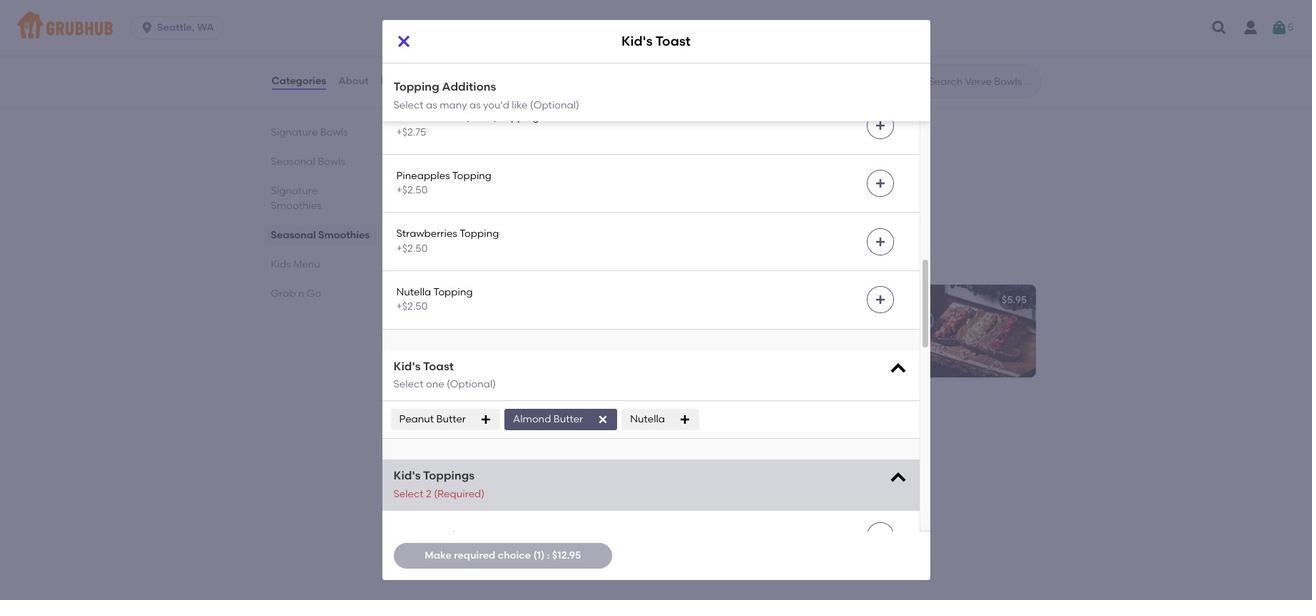 Task type: locate. For each thing, give the bounding box(es) containing it.
house-
[[417, 17, 450, 29], [828, 17, 861, 29], [435, 329, 468, 341]]

best
[[271, 97, 292, 109]]

$12.95
[[552, 550, 581, 562]]

1 horizontal spatial juice,
[[769, 31, 794, 43]]

peanut inside peanut butter topping +$2.50
[[397, 53, 431, 65]]

bowls for seasonal bowls
[[318, 155, 346, 168]]

0 horizontal spatial grab
[[271, 287, 296, 300]]

kids down strawberries on the left top of page
[[405, 251, 438, 269]]

2 vertical spatial peanut
[[399, 414, 434, 426]]

0 horizontal spatial go
[[307, 287, 321, 300]]

pineapple, for lemon
[[456, 2, 508, 14]]

categories button
[[271, 56, 327, 107]]

ginger, left bee
[[736, 17, 770, 29]]

(optional) down a
[[447, 378, 496, 391]]

signature down seasonal bowls
[[271, 185, 318, 197]]

5 +$2.50 from the top
[[397, 301, 428, 313]]

seasonal smoothies down signature smoothies
[[271, 229, 370, 241]]

kid's toast image
[[929, 285, 1036, 377]]

mango, for ginger,
[[736, 2, 774, 14]]

seasonal down signature smoothies
[[271, 229, 316, 241]]

+$2.50 down pineapples
[[397, 184, 428, 196]]

water down pollen,
[[797, 31, 825, 43]]

a
[[417, 314, 424, 326], [522, 470, 529, 483]]

signature inside signature smoothies
[[271, 185, 318, 197]]

pineapple, up pollen,
[[776, 2, 828, 14]]

1 vertical spatial toast
[[423, 360, 454, 373]]

0 vertical spatial signature
[[271, 126, 318, 138]]

cold up caffe
[[417, 450, 440, 462]]

1 vertical spatial juice,
[[769, 31, 794, 43]]

menu up smoothie
[[442, 251, 483, 269]]

1 vertical spatial n
[[447, 407, 456, 425]]

house- down spinach,
[[828, 17, 861, 29]]

3 +$2.50 from the top
[[397, 184, 428, 196]]

grab
[[271, 287, 296, 300], [405, 407, 444, 425]]

topping down like
[[500, 112, 539, 124]]

2 mango, from the left
[[736, 2, 774, 14]]

1 vertical spatial (optional)
[[447, 378, 496, 391]]

butter inside peanut butter topping +$2.50
[[434, 53, 463, 65]]

0 vertical spatial a
[[417, 314, 424, 326]]

bowls down sellers
[[320, 126, 348, 138]]

pineapple, left banana,
[[456, 2, 508, 14]]

pollen,
[[793, 17, 825, 29]]

select inside kid's toast select one (optional)
[[394, 378, 424, 391]]

additions
[[442, 80, 496, 94]]

0 vertical spatial water
[[542, 17, 570, 29]]

seattle,
[[157, 21, 195, 34]]

1 horizontal spatial of
[[569, 314, 578, 326]]

butter for peanut butter topping +$2.50
[[434, 53, 463, 65]]

2 down caffe
[[426, 488, 432, 500]]

2 pineapple, from the left
[[776, 2, 828, 14]]

+$2.50
[[397, 10, 428, 22], [397, 68, 428, 80], [397, 184, 428, 196], [397, 243, 428, 255], [397, 301, 428, 313]]

1 vertical spatial grab n go
[[405, 407, 482, 425]]

kids menu down signature smoothies
[[271, 258, 320, 270]]

and up choice.
[[564, 329, 583, 341]]

signature down best sellers
[[271, 126, 318, 138]]

honey
[[397, 530, 428, 542]]

1 vertical spatial grab
[[405, 407, 444, 425]]

(optional) right like
[[530, 99, 580, 111]]

topping right pineapples
[[452, 170, 492, 182]]

peanut
[[397, 53, 431, 65], [397, 112, 431, 124], [399, 414, 434, 426]]

select for kid's toast
[[394, 378, 424, 391]]

juice, down banana,
[[514, 17, 539, 29]]

made down the kale,
[[861, 17, 890, 29]]

topping down peanut butter topping +$2.50
[[394, 80, 440, 94]]

1 pineapple, from the left
[[456, 2, 508, 14]]

butter
[[434, 53, 463, 65], [434, 112, 463, 124], [437, 414, 466, 426], [554, 414, 583, 426]]

topping
[[466, 53, 505, 65], [394, 80, 440, 94], [500, 112, 539, 124], [452, 170, 492, 182], [460, 228, 499, 240], [434, 286, 473, 298]]

1 vertical spatial seasonal smoothies
[[271, 229, 370, 241]]

0 vertical spatial juice,
[[514, 17, 539, 29]]

0 horizontal spatial ginger,
[[554, 2, 587, 14]]

peanut down one
[[399, 414, 434, 426]]

kids down signature smoothies
[[271, 258, 291, 270]]

cold brew image
[[609, 441, 716, 534]]

0 horizontal spatial nutella
[[397, 286, 431, 298]]

made inside mango, pineapple, banana, ginger, house-made lemon juice, water
[[450, 17, 479, 29]]

peanut butter topping +$2.50
[[397, 53, 505, 80]]

strawberries topping +$2.50
[[397, 228, 499, 255]]

1 as from the left
[[426, 99, 437, 111]]

kid's smoothie
[[417, 294, 489, 306]]

topping inside peanut butter (extra) topping +$2.75
[[500, 112, 539, 124]]

toast
[[656, 33, 691, 50], [423, 360, 454, 373]]

2 right any
[[437, 343, 442, 355]]

1 signature from the top
[[271, 126, 318, 138]]

mango, up bee
[[736, 2, 774, 14]]

ginger, right banana,
[[554, 2, 587, 14]]

smoothies down 'additions'
[[478, 95, 557, 113]]

topping inside the pineapples topping +$2.50
[[452, 170, 492, 182]]

n
[[298, 287, 304, 300], [447, 407, 456, 425]]

light
[[426, 314, 447, 326]]

0 vertical spatial ginger,
[[554, 2, 587, 14]]

peanut up the reviews
[[397, 53, 431, 65]]

0 horizontal spatial lemon
[[481, 17, 511, 29]]

0 horizontal spatial a
[[417, 314, 424, 326]]

2 +$2.50 from the top
[[397, 68, 428, 80]]

0 horizontal spatial pineapple,
[[456, 2, 508, 14]]

select inside topping additions select as many as you'd like (optional)
[[394, 99, 424, 111]]

bee
[[772, 17, 791, 29]]

nutella
[[397, 286, 431, 298], [631, 414, 665, 426]]

(extra)
[[466, 112, 498, 124]]

0 horizontal spatial juice,
[[514, 17, 539, 29]]

pineapple, inside mango, pineapple, spinach, kale, ginger, bee pollen, house-made lemon juice, water
[[776, 2, 828, 14]]

1 horizontal spatial as
[[470, 99, 481, 111]]

house- up peanut butter topping +$2.50
[[417, 17, 450, 29]]

select left one
[[394, 378, 424, 391]]

3 select from the top
[[394, 488, 424, 500]]

0 horizontal spatial cold
[[417, 450, 440, 462]]

as up (extra)
[[470, 99, 481, 111]]

nutella inside nutella topping +$2.50
[[397, 286, 431, 298]]

0 horizontal spatial of
[[503, 343, 513, 355]]

2 signature from the top
[[271, 185, 318, 197]]

pineapple, inside mango, pineapple, banana, ginger, house-made lemon juice, water
[[456, 2, 508, 14]]

+$2.50 up light
[[397, 301, 428, 313]]

grab n go
[[271, 287, 321, 300], [405, 407, 482, 425]]

nutella up the cold brew image
[[631, 414, 665, 426]]

topping inside nutella topping +$2.50
[[434, 286, 473, 298]]

1 horizontal spatial pineapple,
[[776, 2, 828, 14]]

categories
[[272, 75, 326, 87]]

1 horizontal spatial a
[[522, 470, 529, 483]]

select for kid's toppings
[[394, 488, 424, 500]]

+$2.50 for pineapples topping
[[397, 184, 428, 196]]

0 vertical spatial cold
[[417, 450, 440, 462]]

a inside caffe vita cold brew. a smooth and velvety unsweetened coffee beverage.
[[522, 470, 529, 483]]

lemon inside mango, pineapple, banana, ginger, house-made lemon juice, water
[[481, 17, 511, 29]]

signature
[[271, 126, 318, 138], [271, 185, 318, 197]]

a up coffee
[[522, 470, 529, 483]]

1 horizontal spatial nutella
[[631, 414, 665, 426]]

cold up unsweetened
[[468, 470, 491, 483]]

about button
[[338, 56, 370, 107]]

+$2.50 down strawberries on the left top of page
[[397, 243, 428, 255]]

(required)
[[434, 488, 485, 500]]

1 vertical spatial go
[[460, 407, 482, 425]]

peanut inside peanut butter (extra) topping +$2.75
[[397, 112, 431, 124]]

select down caffe
[[394, 488, 424, 500]]

0 vertical spatial grab
[[271, 287, 296, 300]]

1 vertical spatial cold
[[468, 470, 491, 483]]

svg image inside the seattle, wa button
[[140, 21, 154, 35]]

butter inside peanut butter (extra) topping +$2.75
[[434, 112, 463, 124]]

0 vertical spatial seasonal smoothies
[[405, 95, 557, 113]]

16oz.
[[472, 358, 495, 370]]

+$2.50 inside nutella topping +$2.50
[[397, 301, 428, 313]]

1 mango, from the left
[[417, 2, 454, 14]]

1 horizontal spatial lemon
[[736, 31, 767, 43]]

seasonal down signature bowls on the top
[[271, 155, 315, 168]]

1 vertical spatial nutella
[[631, 414, 665, 426]]

any
[[417, 343, 434, 355]]

you'd
[[483, 99, 510, 111]]

of up cup
[[503, 343, 513, 355]]

0 horizontal spatial mango,
[[417, 2, 454, 14]]

seasonal bowls
[[271, 155, 346, 168]]

peanut for +$2.50
[[397, 53, 431, 65]]

and
[[450, 314, 469, 326], [564, 329, 583, 341], [571, 470, 590, 483]]

1 horizontal spatial go
[[460, 407, 482, 425]]

0 horizontal spatial as
[[426, 99, 437, 111]]

0 vertical spatial select
[[394, 99, 424, 111]]

2 inside 'a light and easy-to-drink blend of our house-made almond milk, and any 2 frozen fruits of your choice. served in a 16oz. cup'
[[437, 343, 442, 355]]

svg image
[[1212, 19, 1229, 36], [140, 21, 154, 35], [481, 414, 492, 426], [598, 414, 609, 426], [888, 469, 908, 489]]

kids menu down strawberries on the left top of page
[[405, 251, 483, 269]]

many
[[440, 99, 467, 111]]

bowls down signature bowls on the top
[[318, 155, 346, 168]]

kids
[[405, 251, 438, 269], [271, 258, 291, 270]]

1 vertical spatial a
[[522, 470, 529, 483]]

0 vertical spatial toast
[[656, 33, 691, 50]]

of right blend
[[569, 314, 578, 326]]

coffee
[[520, 485, 551, 497]]

1 horizontal spatial kids menu
[[405, 251, 483, 269]]

kids menu
[[405, 251, 483, 269], [271, 258, 320, 270]]

house- inside mango, pineapple, spinach, kale, ginger, bee pollen, house-made lemon juice, water
[[828, 17, 861, 29]]

0 horizontal spatial seasonal smoothies
[[271, 229, 370, 241]]

peanut up +$2.75
[[397, 112, 431, 124]]

kid's toppings select 2 (required)
[[394, 469, 485, 500]]

1 horizontal spatial (optional)
[[530, 99, 580, 111]]

0 vertical spatial of
[[569, 314, 578, 326]]

+$2.50 up +$2.75
[[397, 68, 428, 80]]

topping up light
[[434, 286, 473, 298]]

juice, inside mango, pineapple, spinach, kale, ginger, bee pollen, house-made lemon juice, water
[[769, 31, 794, 43]]

select down the reviews
[[394, 99, 424, 111]]

0 vertical spatial smoothies
[[478, 95, 557, 113]]

1 vertical spatial ginger,
[[736, 17, 770, 29]]

1 vertical spatial and
[[564, 329, 583, 341]]

1 horizontal spatial cold
[[468, 470, 491, 483]]

juice,
[[514, 17, 539, 29], [769, 31, 794, 43]]

bee green image
[[929, 0, 1036, 65]]

smoothies down seasonal bowls
[[271, 200, 322, 212]]

mango, pineapple, banana, ginger, house-made lemon juice, water
[[417, 2, 587, 29]]

svg image
[[1271, 19, 1288, 36], [395, 33, 412, 50], [875, 61, 886, 73], [875, 120, 886, 131], [875, 178, 886, 189], [875, 236, 886, 248], [875, 294, 886, 306], [888, 359, 908, 379], [680, 414, 691, 426], [875, 531, 886, 542]]

best sellers
[[271, 97, 325, 109]]

made up peanut butter topping +$2.50
[[450, 17, 479, 29]]

topping up 'additions'
[[466, 53, 505, 65]]

house- inside mango, pineapple, banana, ginger, house-made lemon juice, water
[[417, 17, 450, 29]]

mango, up peanut butter topping +$2.50
[[417, 2, 454, 14]]

drink
[[512, 314, 536, 326]]

0 horizontal spatial grab n go
[[271, 287, 321, 300]]

renewed image
[[609, 0, 716, 65]]

juice, down bee
[[769, 31, 794, 43]]

0 vertical spatial and
[[450, 314, 469, 326]]

peanut for +$2.75
[[397, 112, 431, 124]]

0 vertical spatial lemon
[[481, 17, 511, 29]]

1 vertical spatial water
[[797, 31, 825, 43]]

1 vertical spatial signature
[[271, 185, 318, 197]]

water down banana,
[[542, 17, 570, 29]]

topping right strawberries on the left top of page
[[460, 228, 499, 240]]

0 vertical spatial grab n go
[[271, 287, 321, 300]]

mango, pineapple, banana, ginger, house-made lemon juice, water button
[[408, 0, 716, 65]]

0 vertical spatial bowls
[[320, 126, 348, 138]]

+$2.50 for nutella topping
[[397, 301, 428, 313]]

0 horizontal spatial (optional)
[[447, 378, 496, 391]]

seasonal
[[405, 95, 474, 113], [271, 155, 315, 168], [271, 229, 316, 241]]

seasonal smoothies down 'additions'
[[405, 95, 557, 113]]

juice, inside mango, pineapple, banana, ginger, house-made lemon juice, water
[[514, 17, 539, 29]]

seasonal down 'additions'
[[405, 95, 474, 113]]

1 horizontal spatial seasonal smoothies
[[405, 95, 557, 113]]

2 vertical spatial select
[[394, 488, 424, 500]]

mango, for house-
[[417, 2, 454, 14]]

2 vertical spatial and
[[571, 470, 590, 483]]

mango, inside mango, pineapple, spinach, kale, ginger, bee pollen, house-made lemon juice, water
[[736, 2, 774, 14]]

select inside kid's toppings select 2 (required)
[[394, 488, 424, 500]]

butter up brew
[[437, 414, 466, 426]]

make
[[425, 550, 452, 562]]

0 horizontal spatial 2
[[426, 488, 432, 500]]

1 horizontal spatial water
[[797, 31, 825, 43]]

1 vertical spatial select
[[394, 378, 424, 391]]

toast inside kid's toast select one (optional)
[[423, 360, 454, 373]]

5
[[1288, 21, 1294, 33]]

2 select from the top
[[394, 378, 424, 391]]

butter right the almond at the bottom left of the page
[[554, 414, 583, 426]]

pineapples
[[397, 170, 450, 182]]

main navigation navigation
[[0, 0, 1313, 56]]

1 horizontal spatial toast
[[656, 33, 691, 50]]

topping inside 'strawberries topping +$2.50'
[[460, 228, 499, 240]]

1 horizontal spatial ginger,
[[736, 17, 770, 29]]

:
[[547, 550, 550, 562]]

toast for kid's toast select one (optional)
[[423, 360, 454, 373]]

a up our
[[417, 314, 424, 326]]

butter down many at the left top of the page
[[434, 112, 463, 124]]

0 vertical spatial n
[[298, 287, 304, 300]]

0 vertical spatial (optional)
[[530, 99, 580, 111]]

seattle, wa
[[157, 21, 214, 34]]

house- up frozen
[[435, 329, 468, 341]]

made down easy-
[[468, 329, 497, 341]]

0 horizontal spatial water
[[542, 17, 570, 29]]

smoothies
[[478, 95, 557, 113], [271, 200, 322, 212], [318, 229, 370, 241]]

smoothie
[[443, 294, 489, 306]]

make required choice (1) : $12.95
[[425, 550, 581, 562]]

unsweetened
[[453, 485, 518, 497]]

butter up 'additions'
[[434, 53, 463, 65]]

peanut butter
[[399, 414, 466, 426]]

as left many at the left top of the page
[[426, 99, 437, 111]]

wa
[[197, 21, 214, 34]]

0 vertical spatial peanut
[[397, 53, 431, 65]]

0 horizontal spatial toast
[[423, 360, 454, 373]]

1 vertical spatial lemon
[[736, 31, 767, 43]]

kid's
[[622, 33, 653, 50], [417, 294, 440, 306], [394, 360, 421, 373], [394, 469, 421, 483]]

2
[[437, 343, 442, 355], [426, 488, 432, 500]]

+$2.50 inside the pineapples topping +$2.50
[[397, 184, 428, 196]]

+$2.50 up peanut butter topping +$2.50
[[397, 10, 428, 22]]

required
[[454, 550, 496, 562]]

1 horizontal spatial grab n go
[[405, 407, 482, 425]]

menu
[[442, 251, 483, 269], [294, 258, 320, 270]]

kid's smoothie image
[[609, 285, 716, 377]]

water
[[542, 17, 570, 29], [797, 31, 825, 43]]

0 vertical spatial seasonal
[[405, 95, 474, 113]]

1 vertical spatial bowls
[[318, 155, 346, 168]]

1 select from the top
[[394, 99, 424, 111]]

1 vertical spatial peanut
[[397, 112, 431, 124]]

0 vertical spatial nutella
[[397, 286, 431, 298]]

+$2.50 inside 'strawberries topping +$2.50'
[[397, 243, 428, 255]]

and down kid's smoothie
[[450, 314, 469, 326]]

kid's inside kid's toast select one (optional)
[[394, 360, 421, 373]]

nutella for nutella
[[631, 414, 665, 426]]

go
[[307, 287, 321, 300], [460, 407, 482, 425]]

smoothies down signature smoothies
[[318, 229, 370, 241]]

1 horizontal spatial 2
[[437, 343, 442, 355]]

mango, inside mango, pineapple, banana, ginger, house-made lemon juice, water
[[417, 2, 454, 14]]

nutella up light
[[397, 286, 431, 298]]

house- inside 'a light and easy-to-drink blend of our house-made almond milk, and any 2 frozen fruits of your choice. served in a 16oz. cup'
[[435, 329, 468, 341]]

2 vertical spatial seasonal
[[271, 229, 316, 241]]

0 vertical spatial 2
[[437, 343, 442, 355]]

kid's inside kid's toppings select 2 (required)
[[394, 469, 421, 483]]

menu down signature smoothies
[[294, 258, 320, 270]]

caffe vita cold brew. a smooth and velvety unsweetened coffee beverage.
[[417, 470, 590, 512]]

1 horizontal spatial mango,
[[736, 2, 774, 14]]

4 +$2.50 from the top
[[397, 243, 428, 255]]

and right smooth on the left of the page
[[571, 470, 590, 483]]

1 vertical spatial 2
[[426, 488, 432, 500]]



Task type: describe. For each thing, give the bounding box(es) containing it.
ginger, inside mango, pineapple, banana, ginger, house-made lemon juice, water
[[554, 2, 587, 14]]

chagaccino smoothie image
[[609, 129, 716, 222]]

almond
[[500, 329, 537, 341]]

to-
[[498, 314, 512, 326]]

your
[[515, 343, 536, 355]]

0 vertical spatial go
[[307, 287, 321, 300]]

mango, pineapple, spinach, kale, ginger, bee pollen, house-made lemon juice, water button
[[728, 0, 1036, 65]]

bowls for signature bowls
[[320, 126, 348, 138]]

almond
[[513, 414, 551, 426]]

made inside mango, pineapple, spinach, kale, ginger, bee pollen, house-made lemon juice, water
[[861, 17, 890, 29]]

ginger, inside mango, pineapple, spinach, kale, ginger, bee pollen, house-made lemon juice, water
[[736, 17, 770, 29]]

caffe
[[417, 470, 444, 483]]

smooth
[[532, 470, 568, 483]]

mango, pineapple, spinach, kale, ginger, bee pollen, house-made lemon juice, water
[[736, 2, 896, 43]]

topping inside topping additions select as many as you'd like (optional)
[[394, 80, 440, 94]]

butter for peanut butter
[[437, 414, 466, 426]]

signature bowls
[[271, 126, 348, 138]]

a light and easy-to-drink blend of our house-made almond milk, and any 2 frozen fruits of your choice. served in a 16oz. cup
[[417, 314, 583, 370]]

a inside 'a light and easy-to-drink blend of our house-made almond milk, and any 2 frozen fruits of your choice. served in a 16oz. cup'
[[417, 314, 424, 326]]

like
[[512, 99, 528, 111]]

signature for signature bowls
[[271, 126, 318, 138]]

kid's for kid's toast
[[622, 33, 653, 50]]

1 horizontal spatial grab
[[405, 407, 444, 425]]

milk,
[[539, 329, 562, 341]]

toppings
[[423, 469, 475, 483]]

5 button
[[1271, 15, 1294, 41]]

butter for peanut butter (extra) topping +$2.75
[[434, 112, 463, 124]]

easy-
[[471, 314, 498, 326]]

butter for almond butter
[[554, 414, 583, 426]]

fruits
[[477, 343, 501, 355]]

kid's toast select one (optional)
[[394, 360, 496, 391]]

brew
[[442, 450, 467, 462]]

peanut butter (extra) topping +$2.75
[[397, 112, 539, 138]]

(optional) inside kid's toast select one (optional)
[[447, 378, 496, 391]]

choice.
[[539, 343, 574, 355]]

1 vertical spatial of
[[503, 343, 513, 355]]

+$2.75
[[397, 126, 426, 138]]

kid's for kid's toppings select 2 (required)
[[394, 469, 421, 483]]

choice
[[498, 550, 531, 562]]

spinach,
[[830, 2, 871, 14]]

svg image inside 5 button
[[1271, 19, 1288, 36]]

and inside caffe vita cold brew. a smooth and velvety unsweetened coffee beverage.
[[571, 470, 590, 483]]

almond butter
[[513, 414, 583, 426]]

cup
[[497, 358, 516, 370]]

topping inside peanut butter topping +$2.50
[[466, 53, 505, 65]]

nutella for nutella topping +$2.50
[[397, 286, 431, 298]]

1 horizontal spatial kids
[[405, 251, 438, 269]]

(optional) inside topping additions select as many as you'd like (optional)
[[530, 99, 580, 111]]

brew.
[[493, 470, 520, 483]]

1 +$2.50 from the top
[[397, 10, 428, 22]]

$5.95 button
[[728, 285, 1036, 377]]

signature smoothies
[[271, 185, 322, 212]]

0 horizontal spatial kids
[[271, 258, 291, 270]]

lemon inside mango, pineapple, spinach, kale, ginger, bee pollen, house-made lemon juice, water
[[736, 31, 767, 43]]

topping additions select as many as you'd like (optional)
[[394, 80, 580, 111]]

kid's for kid's toast select one (optional)
[[394, 360, 421, 373]]

frozen
[[445, 343, 474, 355]]

about
[[339, 75, 369, 87]]

$3.95
[[683, 450, 708, 462]]

(1)
[[534, 550, 545, 562]]

banana,
[[511, 2, 552, 14]]

vita
[[446, 470, 465, 483]]

0 horizontal spatial n
[[298, 287, 304, 300]]

cold brew
[[417, 450, 467, 462]]

cold inside caffe vita cold brew. a smooth and velvety unsweetened coffee beverage.
[[468, 470, 491, 483]]

+$2.50 for strawberries topping
[[397, 243, 428, 255]]

velvety
[[417, 485, 450, 497]]

2 inside kid's toppings select 2 (required)
[[426, 488, 432, 500]]

kale,
[[874, 2, 896, 14]]

+$2.50 inside peanut butter topping +$2.50
[[397, 68, 428, 80]]

honey drizzle
[[397, 530, 461, 542]]

2 as from the left
[[470, 99, 481, 111]]

made inside 'a light and easy-to-drink blend of our house-made almond milk, and any 2 frozen fruits of your choice. served in a 16oz. cup'
[[468, 329, 497, 341]]

signature for signature smoothies
[[271, 185, 318, 197]]

toast for kid's toast
[[656, 33, 691, 50]]

drizzle
[[430, 530, 461, 542]]

served
[[417, 358, 450, 370]]

1 horizontal spatial menu
[[442, 251, 483, 269]]

select for topping additions
[[394, 99, 424, 111]]

0 horizontal spatial menu
[[294, 258, 320, 270]]

blend
[[539, 314, 566, 326]]

reviews
[[381, 75, 421, 87]]

water inside mango, pineapple, banana, ginger, house-made lemon juice, water
[[542, 17, 570, 29]]

our
[[417, 329, 433, 341]]

a
[[463, 358, 470, 370]]

Search Verve Bowls - Capitol Hill search field
[[928, 75, 1037, 89]]

seattle, wa button
[[131, 16, 229, 39]]

$5.95
[[1002, 294, 1028, 306]]

beverage.
[[417, 499, 465, 512]]

kid's toast
[[622, 33, 691, 50]]

kid's for kid's smoothie
[[417, 294, 440, 306]]

strawberries
[[397, 228, 458, 240]]

pineapple, for pollen,
[[776, 2, 828, 14]]

one
[[426, 378, 445, 391]]

sellers
[[294, 97, 325, 109]]

0 horizontal spatial kids menu
[[271, 258, 320, 270]]

water inside mango, pineapple, spinach, kale, ginger, bee pollen, house-made lemon juice, water
[[797, 31, 825, 43]]

nutella topping +$2.50
[[397, 286, 473, 313]]

1 vertical spatial smoothies
[[271, 200, 322, 212]]

1 horizontal spatial n
[[447, 407, 456, 425]]

1 vertical spatial seasonal
[[271, 155, 315, 168]]

pineapples topping +$2.50
[[397, 170, 492, 196]]

in
[[452, 358, 461, 370]]

2 vertical spatial smoothies
[[318, 229, 370, 241]]

reviews button
[[380, 56, 421, 107]]



Task type: vqa. For each thing, say whether or not it's contained in the screenshot.
the coffee
yes



